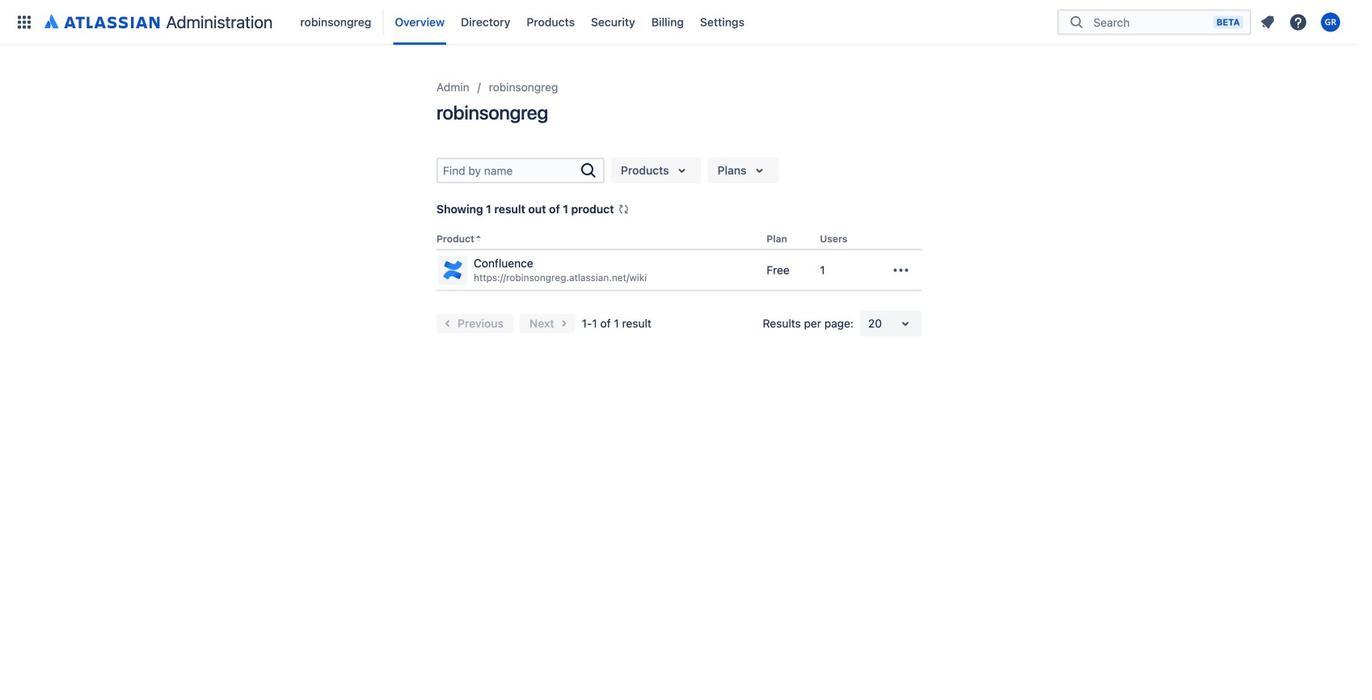 Task type: locate. For each thing, give the bounding box(es) containing it.
0 horizontal spatial list
[[292, 0, 1058, 45]]

help icon image
[[1289, 13, 1309, 32]]

Search field
[[1089, 8, 1214, 37]]

1 horizontal spatial list
[[1255, 9, 1349, 35]]

list
[[292, 0, 1058, 45], [1255, 9, 1349, 35]]

previous image
[[438, 314, 458, 334]]

Search text field
[[438, 159, 579, 182]]

next image
[[555, 314, 574, 334]]

banner
[[0, 0, 1359, 45]]

confluence image
[[440, 257, 466, 283]]

refresh image
[[618, 203, 631, 216]]

appswitcher icon image
[[15, 13, 34, 32]]

atlassian image
[[44, 11, 160, 31], [44, 11, 160, 31]]

search icon image
[[1068, 14, 1087, 30]]



Task type: vqa. For each thing, say whether or not it's contained in the screenshot.
Previous icon
yes



Task type: describe. For each thing, give the bounding box(es) containing it.
search image
[[579, 161, 599, 180]]

confluence image
[[440, 257, 466, 283]]

open image
[[896, 314, 916, 334]]

account image
[[1322, 13, 1341, 32]]

global navigation element
[[10, 0, 1058, 45]]



